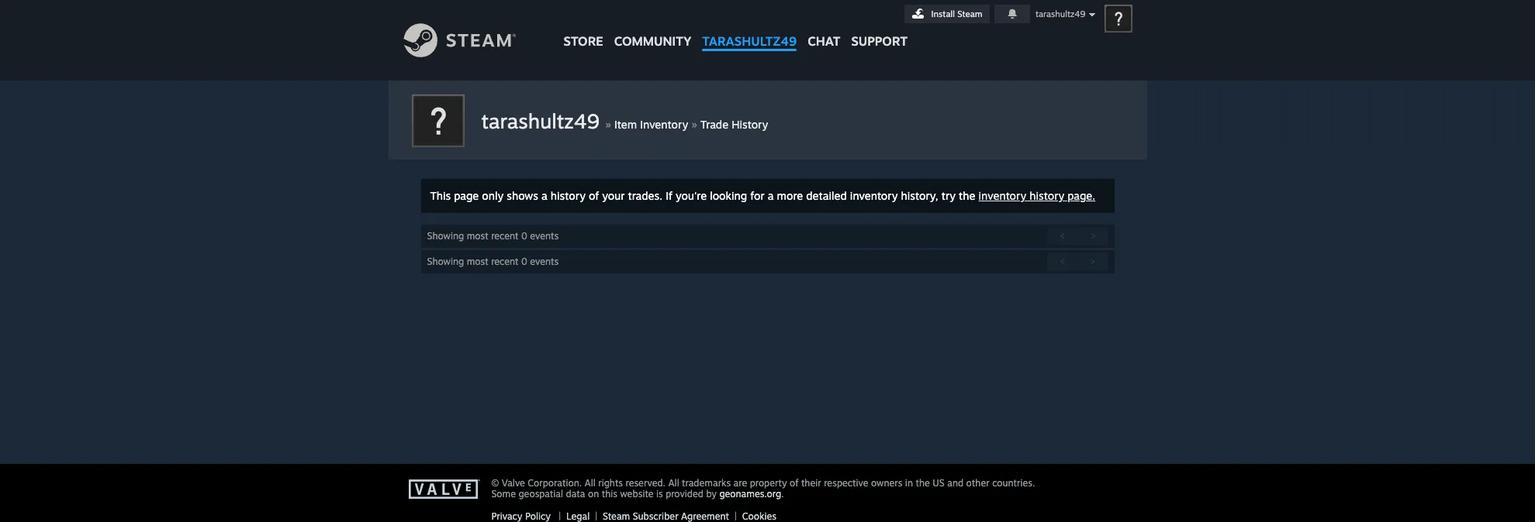 Task type: describe. For each thing, give the bounding box(es) containing it.
© valve corporation. all rights reserved. all trademarks are property of their respective owners in the us and other countries. some geospatial data on this website is provided by geonames.org .
[[492, 478, 1035, 500]]

corporation.
[[528, 478, 582, 490]]

try
[[942, 189, 956, 203]]

2 a from the left
[[768, 189, 774, 203]]

and
[[948, 478, 964, 490]]

community
[[614, 33, 692, 49]]

0 horizontal spatial tarashultz49
[[481, 109, 600, 133]]

2 0 from the top
[[521, 256, 527, 268]]

0 vertical spatial tarashultz49
[[1036, 9, 1086, 19]]

their
[[801, 478, 821, 490]]

2 inventory from the left
[[979, 189, 1027, 203]]

2 < from the top
[[1060, 256, 1066, 268]]

website
[[620, 489, 654, 500]]

1 all from the left
[[585, 478, 596, 490]]

item
[[615, 118, 637, 131]]

of inside © valve corporation. all rights reserved. all trademarks are property of their respective owners in the us and other countries. some geospatial data on this website is provided by geonames.org .
[[790, 478, 799, 490]]

inventory history page. link
[[979, 189, 1096, 203]]

valve
[[502, 478, 525, 490]]

other
[[966, 478, 990, 490]]

1 most from the top
[[467, 230, 489, 242]]

1 0 from the top
[[521, 230, 527, 242]]

page.
[[1068, 189, 1096, 203]]

geospatial
[[519, 489, 563, 500]]

valve logo image
[[409, 480, 483, 500]]

trades.
[[628, 189, 663, 203]]

this page only shows a history of your trades. if you're looking for a more detailed inventory history, try the inventory history page.
[[430, 189, 1096, 203]]

chat
[[808, 33, 841, 49]]

install steam
[[932, 9, 983, 19]]

detailed
[[806, 189, 847, 203]]

steam
[[958, 9, 983, 19]]

only
[[482, 189, 504, 203]]

rights
[[598, 478, 623, 490]]

are
[[734, 478, 747, 490]]

2 > from the top
[[1090, 256, 1096, 268]]

property
[[750, 478, 787, 490]]

1 recent from the top
[[491, 230, 519, 242]]

2 all from the left
[[668, 478, 679, 490]]

trade history link
[[701, 118, 768, 131]]

1 > from the top
[[1090, 230, 1096, 242]]

support
[[852, 33, 908, 49]]

in
[[905, 478, 913, 490]]

0 vertical spatial of
[[589, 189, 599, 203]]

©
[[492, 478, 499, 490]]

reserved.
[[626, 478, 666, 490]]

geonames.org
[[720, 489, 781, 500]]

provided
[[666, 489, 704, 500]]

respective
[[824, 478, 869, 490]]

2 » from the left
[[691, 116, 697, 132]]

install
[[932, 9, 955, 19]]

by
[[706, 489, 717, 500]]

1 a from the left
[[542, 189, 548, 203]]

tarashultz49 » item inventory » trade history
[[481, 109, 768, 133]]

this
[[430, 189, 451, 203]]

data
[[566, 489, 585, 500]]

history
[[732, 118, 768, 131]]



Task type: locate. For each thing, give the bounding box(es) containing it.
1 vertical spatial tarashultz49 link
[[481, 109, 605, 133]]

0 horizontal spatial »
[[605, 116, 611, 132]]

0 vertical spatial the
[[959, 189, 976, 203]]

all right is
[[668, 478, 679, 490]]

on
[[588, 489, 599, 500]]

history left your
[[551, 189, 586, 203]]

0 vertical spatial showing most recent 0 events
[[427, 230, 559, 242]]

the inside © valve corporation. all rights reserved. all trademarks are property of their respective owners in the us and other countries. some geospatial data on this website is provided by geonames.org .
[[916, 478, 930, 490]]

2 horizontal spatial tarashultz49
[[1036, 9, 1086, 19]]

inventory right try
[[979, 189, 1027, 203]]

»
[[605, 116, 611, 132], [691, 116, 697, 132]]

1 horizontal spatial the
[[959, 189, 976, 203]]

chat link
[[802, 0, 846, 53]]

2 events from the top
[[530, 256, 559, 268]]

shows
[[507, 189, 538, 203]]

1 vertical spatial events
[[530, 256, 559, 268]]

inventory
[[850, 189, 898, 203], [979, 189, 1027, 203]]

0 vertical spatial >
[[1090, 230, 1096, 242]]

0 horizontal spatial inventory
[[850, 189, 898, 203]]

0
[[521, 230, 527, 242], [521, 256, 527, 268]]

1 vertical spatial of
[[790, 478, 799, 490]]

the
[[959, 189, 976, 203], [916, 478, 930, 490]]

tarashultz49 link
[[697, 0, 802, 56], [481, 109, 605, 133]]

1 events from the top
[[530, 230, 559, 242]]

events
[[530, 230, 559, 242], [530, 256, 559, 268]]

this
[[602, 489, 618, 500]]

» left item
[[605, 116, 611, 132]]

support link
[[846, 0, 913, 53]]

1 » from the left
[[605, 116, 611, 132]]

history,
[[901, 189, 939, 203]]

2 most from the top
[[467, 256, 489, 268]]

trade
[[701, 118, 729, 131]]

1 horizontal spatial of
[[790, 478, 799, 490]]

1 showing most recent 0 events from the top
[[427, 230, 559, 242]]

0 horizontal spatial tarashultz49 link
[[481, 109, 605, 133]]

item inventory link
[[615, 118, 688, 131]]

2 showing most recent 0 events from the top
[[427, 256, 559, 268]]

2 vertical spatial tarashultz49
[[481, 109, 600, 133]]

2 recent from the top
[[491, 256, 519, 268]]

the right try
[[959, 189, 976, 203]]

1 horizontal spatial all
[[668, 478, 679, 490]]

1 vertical spatial 0
[[521, 256, 527, 268]]

1 vertical spatial <
[[1060, 256, 1066, 268]]

most
[[467, 230, 489, 242], [467, 256, 489, 268]]

0 vertical spatial most
[[467, 230, 489, 242]]

1 vertical spatial recent
[[491, 256, 519, 268]]

owners
[[871, 478, 903, 490]]

2 showing from the top
[[427, 256, 464, 268]]

the right in
[[916, 478, 930, 490]]

history left page.
[[1030, 189, 1065, 203]]

1 horizontal spatial inventory
[[979, 189, 1027, 203]]

page
[[454, 189, 479, 203]]

recent
[[491, 230, 519, 242], [491, 256, 519, 268]]

us
[[933, 478, 945, 490]]

<
[[1060, 230, 1066, 242], [1060, 256, 1066, 268]]

1 vertical spatial most
[[467, 256, 489, 268]]

0 horizontal spatial history
[[551, 189, 586, 203]]

store
[[564, 33, 603, 49]]

0 vertical spatial recent
[[491, 230, 519, 242]]

1 horizontal spatial tarashultz49
[[702, 33, 797, 49]]

showing
[[427, 230, 464, 242], [427, 256, 464, 268]]

some
[[492, 489, 516, 500]]

1 vertical spatial tarashultz49
[[702, 33, 797, 49]]

all left rights
[[585, 478, 596, 490]]

a
[[542, 189, 548, 203], [768, 189, 774, 203]]

you're
[[676, 189, 707, 203]]

0 vertical spatial tarashultz49 link
[[697, 0, 802, 56]]

0 vertical spatial events
[[530, 230, 559, 242]]

store link
[[558, 0, 609, 56]]

0 vertical spatial <
[[1060, 230, 1066, 242]]

1 < from the top
[[1060, 230, 1066, 242]]

1 vertical spatial >
[[1090, 256, 1096, 268]]

0 horizontal spatial of
[[589, 189, 599, 203]]

2 history from the left
[[1030, 189, 1065, 203]]

1 inventory from the left
[[850, 189, 898, 203]]

of left your
[[589, 189, 599, 203]]

1 horizontal spatial »
[[691, 116, 697, 132]]

trademarks
[[682, 478, 731, 490]]

1 showing from the top
[[427, 230, 464, 242]]

» left trade
[[691, 116, 697, 132]]

your
[[602, 189, 625, 203]]

install steam link
[[904, 5, 990, 23]]

>
[[1090, 230, 1096, 242], [1090, 256, 1096, 268]]

1 vertical spatial the
[[916, 478, 930, 490]]

0 horizontal spatial all
[[585, 478, 596, 490]]

of
[[589, 189, 599, 203], [790, 478, 799, 490]]

for
[[750, 189, 765, 203]]

a right shows
[[542, 189, 548, 203]]

showing most recent 0 events
[[427, 230, 559, 242], [427, 256, 559, 268]]

0 vertical spatial 0
[[521, 230, 527, 242]]

inventory left history,
[[850, 189, 898, 203]]

tarashultz49
[[1036, 9, 1086, 19], [702, 33, 797, 49], [481, 109, 600, 133]]

if
[[666, 189, 673, 203]]

a right for
[[768, 189, 774, 203]]

countries.
[[992, 478, 1035, 490]]

1 horizontal spatial a
[[768, 189, 774, 203]]

1 history from the left
[[551, 189, 586, 203]]

inventory
[[640, 118, 688, 131]]

history
[[551, 189, 586, 203], [1030, 189, 1065, 203]]

all
[[585, 478, 596, 490], [668, 478, 679, 490]]

1 vertical spatial showing most recent 0 events
[[427, 256, 559, 268]]

community link
[[609, 0, 697, 56]]

looking
[[710, 189, 747, 203]]

is
[[656, 489, 663, 500]]

0 vertical spatial showing
[[427, 230, 464, 242]]

.
[[781, 489, 784, 500]]

of right .
[[790, 478, 799, 490]]

1 horizontal spatial tarashultz49 link
[[697, 0, 802, 56]]

geonames.org link
[[720, 489, 781, 500]]

1 horizontal spatial history
[[1030, 189, 1065, 203]]

more
[[777, 189, 803, 203]]

1 vertical spatial showing
[[427, 256, 464, 268]]

0 horizontal spatial the
[[916, 478, 930, 490]]

0 horizontal spatial a
[[542, 189, 548, 203]]



Task type: vqa. For each thing, say whether or not it's contained in the screenshot.
1 associated with 1
no



